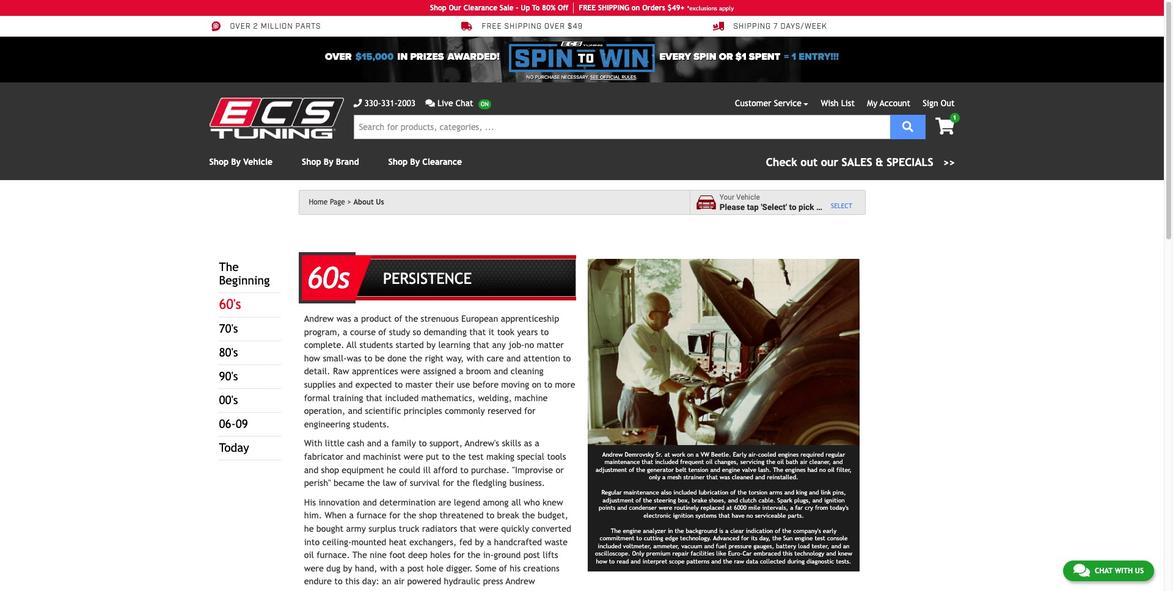 Task type: vqa. For each thing, say whether or not it's contained in the screenshot.
tester,
yes



Task type: describe. For each thing, give the bounding box(es) containing it.
knew inside the his innovation and determination are legend among all who knew him. when a furnace for the        shop threatened to break the budget, he bought army surplus truck radiators that were quickly        converted into ceiling-mounted heat exchangers, fed by a handcrafted waste oil furnace. the        nine foot deep holes for the in-ground post lifts were dug by hand, with a post hole digger.        some of his creations endure to this day: an air powered hydraulic press andrew fabricated        50 years ago is still chugging away in the ecs
[[543, 497, 563, 508]]

*exclusions apply link
[[687, 3, 734, 13]]

by for brand
[[324, 157, 334, 167]]

the down demrovsky
[[636, 467, 646, 474]]

console
[[828, 536, 848, 542]]

fed
[[459, 537, 472, 547]]

handcrafted
[[494, 537, 542, 547]]

over 2 million parts
[[230, 22, 321, 31]]

that up lubrication
[[707, 475, 718, 481]]

a inside the engine analyzer in the background is a clear indication of the company's early commitment to cutting edge technology. advanced for its day, the sun engine test console included voltmeter, ammeter, vacuum and fuel pressure gauges, battery load tester, and an oscilloscope. only premium repair facilities like euro-car embraced this technology and knew how to read and interpret scope patterns and the raw data collected during diagnostic tests.
[[726, 528, 729, 535]]

a up all
[[343, 327, 348, 337]]

1 vertical spatial 1
[[953, 114, 957, 121]]

over for over 2 million parts
[[230, 22, 251, 31]]

afford
[[434, 465, 458, 475]]

furnace
[[357, 511, 387, 521]]

off
[[558, 4, 569, 12]]

for inside andrew was a product of the strenuous european apprenticeship program, a course of study        so demanding that it took years to complete. all students started by learning that any job-no        matter how small-was to be done the right way, with care and attention to detail. raw        apprentices were assigned a broom and cleaning supplies and expected to master their use        before moving on to more formal training that included mathematics, welding, machine operation, and scientific principles commonly reserved for engineering students.
[[525, 406, 536, 416]]

day:
[[362, 577, 379, 587]]

phone image
[[354, 99, 362, 108]]

to up voltmeter,
[[637, 536, 642, 542]]

the left sun
[[773, 536, 782, 542]]

and down the training
[[348, 406, 363, 416]]

was inside andrew demrovsky sr. at work on a vw beetle.  early air-cooled engines required regular maintenance that included frequent oil changes, servicing the oil bath air cleaner, and adjustment of the generator belt tension and engine valve lash. the engines had no oil filter, only a mesh strainer that was cleaned and reinstalled.
[[720, 475, 730, 481]]

for inside the engine analyzer in the background is a clear indication of the company's early commitment to cutting edge technology. advanced for its day, the sun engine test console included voltmeter, ammeter, vacuum and fuel pressure gauges, battery load tester, and an oscilloscope. only premium repair facilities like euro-car embraced this technology and knew how to read and interpret scope patterns and the raw data collected during diagnostic tests.
[[741, 536, 749, 542]]

study
[[389, 327, 410, 337]]

330-331-2003
[[365, 98, 416, 108]]

surplus
[[369, 524, 396, 534]]

list
[[842, 98, 855, 108]]

test inside with little cash and a family to support, andrew's skills as a fabricator and machinist        were put to the test making special tools and shop equipment he could ill afford to purchase.        "improvise or perish" became the law of survival for the fledgling business.
[[469, 452, 484, 462]]

shop inside the his innovation and determination are legend among all who knew him. when a furnace for the        shop threatened to break the budget, he bought army surplus truck radiators that were quickly        converted into ceiling-mounted heat exchangers, fed by a handcrafted waste oil furnace. the        nine foot deep holes for the in-ground post lifts were dug by hand, with a post hole digger.        some of his creations endure to this day: an air powered hydraulic press andrew fabricated        50 years ago is still chugging away in the ecs
[[419, 511, 437, 521]]

on inside andrew was a product of the strenuous european apprenticeship program, a course of study        so demanding that it took years to complete. all students started by learning that any job-no        matter how small-was to be done the right way, with care and attention to detail. raw        apprentices were assigned a broom and cleaning supplies and expected to master their use        before moving on to more formal training that included mathematics, welding, machine operation, and scientific principles commonly reserved for engineering students.
[[532, 380, 542, 390]]

dug
[[327, 563, 341, 574]]

$49
[[568, 22, 583, 31]]

years inside the his innovation and determination are legend among all who knew him. when a furnace for the        shop threatened to break the budget, he bought army surplus truck radiators that were quickly        converted into ceiling-mounted heat exchangers, fed by a handcrafted waste oil furnace. the        nine foot deep holes for the in-ground post lifts were dug by hand, with a post hole digger.        some of his creations endure to this day: an air powered hydraulic press andrew fabricated        50 years ago is still chugging away in the ecs
[[360, 590, 380, 592]]

every spin or $1 spent = 1 entry!!!
[[660, 51, 839, 63]]

0 horizontal spatial chat
[[456, 98, 474, 108]]

over for over $15,000 in prizes
[[325, 51, 352, 63]]

link
[[821, 490, 831, 497]]

the up clutch
[[738, 490, 747, 497]]

and down 'changes,'
[[711, 467, 721, 474]]

a up machinist
[[384, 439, 389, 449]]

of inside with little cash and a family to support, andrew's skills as a fabricator and machinist        were put to the test making special tools and shop equipment he could ill afford to purchase.        "improvise or perish" became the law of survival for the fledgling business.
[[399, 478, 407, 489]]

0 vertical spatial in
[[397, 51, 408, 63]]

cooled
[[758, 452, 777, 458]]

load
[[799, 543, 810, 550]]

ecs tuning image
[[209, 98, 344, 139]]

oil left bath
[[778, 459, 784, 466]]

0 horizontal spatial us
[[376, 198, 384, 207]]

of up study
[[395, 314, 403, 324]]

of up 6000
[[731, 490, 736, 497]]

90's
[[219, 370, 238, 383]]

0 horizontal spatial ignition
[[673, 513, 694, 520]]

adjustment inside regular maintenance also included lubrication of the torsion arms and king and link pins, adjustment of the steering box, brake shoes, and clutch cable. spark plugs, and ignition points and condenser were routinely replaced at 6000 mile intervals, a far cry from today's electronic ignition systems that have no serviceable parts.
[[603, 498, 634, 504]]

the up edge
[[675, 528, 684, 535]]

of inside the his innovation and determination are legend among all who knew him. when a furnace for the        shop threatened to break the budget, he bought army surplus truck radiators that were quickly        converted into ceiling-mounted heat exchangers, fed by a handcrafted waste oil furnace. the        nine foot deep holes for the in-ground post lifts were dug by hand, with a post hole digger.        some of his creations endure to this day: an air powered hydraulic press andrew fabricated        50 years ago is still chugging away in the ecs
[[499, 563, 507, 574]]

started
[[396, 340, 424, 350]]

valve
[[742, 467, 757, 474]]

detail.
[[304, 366, 330, 377]]

and up 6000
[[728, 498, 738, 504]]

that inside regular maintenance also included lubrication of the torsion arms and king and link pins, adjustment of the steering box, brake shoes, and clutch cable. spark plugs, and ignition points and condenser were routinely replaced at 6000 mile intervals, a far cry from today's electronic ignition systems that have no serviceable parts.
[[719, 513, 730, 520]]

interpret
[[643, 559, 668, 565]]

vehicle inside your vehicle please tap 'select' to pick a vehicle
[[737, 193, 760, 202]]

your
[[720, 193, 735, 202]]

way,
[[447, 353, 464, 364]]

maintenance inside regular maintenance also included lubrication of the torsion arms and king and link pins, adjustment of the steering box, brake shoes, and clutch cable. spark plugs, and ignition points and condenser were routinely replaced at 6000 mile intervals, a far cry from today's electronic ignition systems that have no serviceable parts.
[[624, 490, 659, 497]]

the down the who
[[522, 511, 535, 521]]

far
[[796, 505, 803, 512]]

ecs tuning 'spin to win' contest logo image
[[509, 42, 655, 72]]

80's
[[219, 346, 238, 360]]

of inside andrew demrovsky sr. at work on a vw beetle.  early air-cooled engines required regular maintenance that included frequent oil changes, servicing the oil bath air cleaner, and adjustment of the generator belt tension and engine valve lash. the engines had no oil filter, only a mesh strainer that was cleaned and reinstalled.
[[629, 467, 635, 474]]

to down the support,
[[442, 452, 450, 462]]

shopping cart image
[[936, 118, 955, 135]]

on inside andrew demrovsky sr. at work on a vw beetle.  early air-cooled engines required regular maintenance that included frequent oil changes, servicing the oil bath air cleaner, and adjustment of the generator belt tension and engine valve lash. the engines had no oil filter, only a mesh strainer that was cleaned and reinstalled.
[[687, 452, 694, 458]]

1 vertical spatial by
[[475, 537, 484, 547]]

away
[[463, 590, 483, 592]]

a right as
[[535, 439, 540, 449]]

the inside andrew demrovsky sr. at work on a vw beetle.  early air-cooled engines required regular maintenance that included frequent oil changes, servicing the oil bath air cleaner, and adjustment of the generator belt tension and engine valve lash. the engines had no oil filter, only a mesh strainer that was cleaned and reinstalled.
[[773, 467, 784, 474]]

to down oscilloscope.
[[609, 559, 615, 565]]

shop for shop by vehicle
[[209, 157, 229, 167]]

the down press
[[496, 590, 509, 592]]

that down 'european'
[[470, 327, 486, 337]]

to down dug
[[334, 577, 343, 587]]

shop for shop by brand
[[302, 157, 321, 167]]

to up matter
[[541, 327, 549, 337]]

as
[[524, 439, 532, 449]]

or inside with little cash and a family to support, andrew's skills as a fabricator and machinist        were put to the test making special tools and shop equipment he could ill afford to purchase.        "improvise or perish" became the law of survival for the fledgling business.
[[556, 465, 564, 475]]

vacuum
[[682, 543, 703, 550]]

welding,
[[478, 393, 512, 403]]

a up the use
[[459, 366, 464, 377]]

to right "afford"
[[460, 465, 469, 475]]

and down only
[[631, 559, 641, 565]]

a up 'in-'
[[487, 537, 492, 547]]

hydraulic
[[444, 577, 481, 587]]

frequent
[[681, 459, 704, 466]]

ago
[[383, 590, 397, 592]]

shop our clearance sale - up to 80% off
[[430, 4, 569, 12]]

the up condenser
[[643, 498, 652, 504]]

with inside the his innovation and determination are legend among all who knew him. when a furnace for the        shop threatened to break the budget, he bought army surplus truck radiators that were quickly        converted into ceiling-mounted heat exchangers, fed by a handcrafted waste oil furnace. the        nine foot deep holes for the in-ground post lifts were dug by hand, with a post hole digger.        some of his creations endure to this day: an air powered hydraulic press andrew fabricated        50 years ago is still chugging away in the ecs
[[380, 563, 398, 574]]

no purchase necessary. see official rules .
[[527, 75, 638, 80]]

wish list link
[[821, 98, 855, 108]]

necessary.
[[561, 75, 589, 80]]

right
[[425, 353, 444, 364]]

sr.
[[656, 452, 663, 458]]

battery
[[776, 543, 797, 550]]

of down product
[[379, 327, 387, 337]]

were inside with little cash and a family to support, andrew's skills as a fabricator and machinist        were put to the test making special tools and shop equipment he could ill afford to purchase.        "improvise or perish" became the law of survival for the fledgling business.
[[404, 452, 423, 462]]

attention
[[524, 353, 560, 364]]

the up sun
[[783, 528, 792, 535]]

andrew's
[[465, 439, 500, 449]]

in-
[[483, 550, 494, 561]]

-
[[516, 4, 519, 12]]

to left be
[[364, 353, 373, 364]]

clearance for our
[[464, 4, 498, 12]]

at inside andrew demrovsky sr. at work on a vw beetle.  early air-cooled engines required regular maintenance that included frequent oil changes, servicing the oil bath air cleaner, and adjustment of the generator belt tension and engine valve lash. the engines had no oil filter, only a mesh strainer that was cleaned and reinstalled.
[[665, 452, 670, 458]]

for up digger.
[[454, 550, 465, 561]]

select
[[831, 202, 853, 210]]

demanding
[[424, 327, 467, 337]]

cleaned
[[732, 475, 754, 481]]

exchangers,
[[410, 537, 457, 547]]

that down expected
[[366, 393, 383, 403]]

and up machinist
[[367, 439, 382, 449]]

program,
[[304, 327, 340, 337]]

today
[[219, 441, 249, 455]]

and down console
[[832, 543, 842, 550]]

with little cash and a family to support, andrew's skills as a fabricator and machinist        were put to the test making special tools and shop equipment he could ill afford to purchase.        "improvise or perish" became the law of survival for the fledgling business.
[[304, 439, 566, 489]]

analyzer
[[643, 528, 666, 535]]

to down among
[[486, 511, 495, 521]]

the down started
[[409, 353, 423, 364]]

air-
[[749, 452, 758, 458]]

the left law
[[367, 478, 380, 489]]

and down regular
[[833, 459, 843, 466]]

plugs,
[[795, 498, 811, 504]]

the up legend
[[457, 478, 470, 489]]

1 horizontal spatial ignition
[[825, 498, 845, 504]]

were inside regular maintenance also included lubrication of the torsion arms and king and link pins, adjustment of the steering box, brake shoes, and clutch cable. spark plugs, and ignition points and condenser were routinely replaced at 6000 mile intervals, a far cry from today's electronic ignition systems that have no serviceable parts.
[[659, 505, 673, 512]]

shop by brand
[[302, 157, 359, 167]]

that down demrovsky
[[642, 459, 653, 466]]

&
[[876, 156, 884, 169]]

data
[[746, 559, 759, 565]]

use
[[457, 380, 470, 390]]

that inside the his innovation and determination are legend among all who knew him. when a furnace for the        shop threatened to break the budget, he bought army surplus truck radiators that were quickly        converted into ceiling-mounted heat exchangers, fed by a handcrafted waste oil furnace. the        nine foot deep holes for the in-ground post lifts were dug by hand, with a post hole digger.        some of his creations endure to this day: an air powered hydraulic press andrew fabricated        50 years ago is still chugging away in the ecs
[[460, 524, 477, 534]]

1 vertical spatial was
[[347, 353, 362, 364]]

were down break
[[479, 524, 499, 534]]

oil down vw
[[706, 459, 713, 466]]

cable.
[[759, 498, 776, 504]]

the down like
[[723, 559, 733, 565]]

1 vertical spatial engine
[[623, 528, 641, 535]]

and down job- at the bottom left
[[507, 353, 521, 364]]

1 horizontal spatial post
[[524, 550, 540, 561]]

and inside the his innovation and determination are legend among all who knew him. when a furnace for the        shop threatened to break the budget, he bought army surplus truck radiators that were quickly        converted into ceiling-mounted heat exchangers, fed by a handcrafted waste oil furnace. the        nine foot deep holes for the in-ground post lifts were dug by hand, with a post hole digger.        some of his creations endure to this day: an air powered hydraulic press andrew fabricated        50 years ago is still chugging away in the ecs
[[363, 497, 377, 508]]

routinely
[[675, 505, 699, 512]]

and up spark at the bottom right
[[785, 490, 795, 497]]

only
[[632, 551, 645, 558]]

apprenticeship
[[501, 314, 559, 324]]

and up the training
[[339, 380, 353, 390]]

the down the support,
[[453, 452, 466, 462]]

machine
[[515, 393, 548, 403]]

furnace.
[[317, 550, 350, 561]]

fuel
[[716, 543, 727, 550]]

premium
[[647, 551, 671, 558]]

a down generator
[[663, 475, 666, 481]]

sun
[[784, 536, 793, 542]]

the down cooled
[[767, 459, 776, 466]]

indication
[[746, 528, 773, 535]]

0 vertical spatial engines
[[778, 452, 799, 458]]

a inside your vehicle please tap 'select' to pick a vehicle
[[817, 202, 821, 212]]

that down it
[[473, 340, 490, 350]]

all
[[347, 340, 357, 350]]

with inside andrew was a product of the strenuous european apprenticeship program, a course of study        so demanding that it took years to complete. all students started by learning that any job-no        matter how small-was to be done the right way, with care and attention to detail. raw        apprentices were assigned a broom and cleaning supplies and expected to master their use        before moving on to more formal training that included mathematics, welding, machine operation, and scientific principles commonly reserved for engineering students.
[[467, 353, 484, 364]]

a up course
[[354, 314, 359, 324]]

over 2 million parts link
[[209, 21, 321, 32]]

moving
[[501, 380, 530, 390]]

andrew for demrovsky
[[603, 452, 623, 458]]

60's
[[219, 297, 241, 313]]

and left link
[[810, 490, 820, 497]]

2
[[253, 22, 258, 31]]

0 vertical spatial was
[[337, 314, 351, 324]]

1 horizontal spatial chat
[[1095, 567, 1113, 576]]

changes,
[[715, 459, 739, 466]]

air inside andrew demrovsky sr. at work on a vw beetle.  early air-cooled engines required regular maintenance that included frequent oil changes, servicing the oil bath air cleaner, and adjustment of the generator belt tension and engine valve lash. the engines had no oil filter, only a mesh strainer that was cleaned and reinstalled.
[[801, 459, 808, 466]]

technology
[[795, 551, 825, 558]]

up
[[521, 4, 530, 12]]

brand
[[336, 157, 359, 167]]

truck
[[399, 524, 420, 534]]

a inside regular maintenance also included lubrication of the torsion arms and king and link pins, adjustment of the steering box, brake shoes, and clutch cable. spark plugs, and ignition points and condenser were routinely replaced at 6000 mile intervals, a far cry from today's electronic ignition systems that have no serviceable parts.
[[791, 505, 794, 512]]

lubrication
[[699, 490, 729, 497]]

were up endure
[[304, 563, 324, 574]]

our
[[449, 4, 462, 12]]

background
[[686, 528, 718, 535]]

fabricator
[[304, 452, 344, 462]]

among
[[483, 497, 509, 508]]

and right points
[[618, 505, 628, 512]]

maintenance inside andrew demrovsky sr. at work on a vw beetle.  early air-cooled engines required regular maintenance that included frequent oil changes, servicing the oil bath air cleaner, and adjustment of the generator belt tension and engine valve lash. the engines had no oil filter, only a mesh strainer that was cleaned and reinstalled.
[[605, 459, 640, 466]]

this inside the engine analyzer in the background is a clear indication of the company's early commitment to cutting edge technology. advanced for its day, the sun engine test console included voltmeter, ammeter, vacuum and fuel pressure gauges, battery load tester, and an oscilloscope. only premium repair facilities like euro-car embraced this technology and knew how to read and interpret scope patterns and the raw data collected during diagnostic tests.
[[783, 551, 793, 558]]

shop by brand link
[[302, 157, 359, 167]]

0 horizontal spatial 1
[[792, 51, 797, 63]]

80%
[[542, 4, 556, 12]]

brake
[[692, 498, 707, 504]]

official
[[600, 75, 621, 80]]

in inside the engine analyzer in the background is a clear indication of the company's early commitment to cutting edge technology. advanced for its day, the sun engine test console included voltmeter, ammeter, vacuum and fuel pressure gauges, battery load tester, and an oscilloscope. only premium repair facilities like euro-car embraced this technology and knew how to read and interpret scope patterns and the raw data collected during diagnostic tests.
[[668, 528, 673, 535]]

the up truck
[[403, 511, 417, 521]]

training
[[333, 393, 363, 403]]

quickly
[[501, 524, 529, 534]]



Task type: locate. For each thing, give the bounding box(es) containing it.
1 horizontal spatial by
[[324, 157, 334, 167]]

intervals,
[[763, 505, 789, 512]]

included inside the engine analyzer in the background is a clear indication of the company's early commitment to cutting edge technology. advanced for its day, the sun engine test console included voltmeter, ammeter, vacuum and fuel pressure gauges, battery load tester, and an oscilloscope. only premium repair facilities like euro-car embraced this technology and knew how to read and interpret scope patterns and the raw data collected during diagnostic tests.
[[598, 543, 622, 550]]

of inside the engine analyzer in the background is a clear indication of the company's early commitment to cutting edge technology. advanced for its day, the sun engine test console included voltmeter, ammeter, vacuum and fuel pressure gauges, battery load tester, and an oscilloscope. only premium repair facilities like euro-car embraced this technology and knew how to read and interpret scope patterns and the raw data collected during diagnostic tests.
[[775, 528, 781, 535]]

also
[[661, 490, 672, 497]]

2 vertical spatial engine
[[795, 536, 813, 542]]

the inside the beginning
[[219, 261, 239, 274]]

please
[[720, 202, 745, 212]]

page
[[330, 198, 345, 207]]

0 vertical spatial no
[[525, 340, 534, 350]]

this down battery
[[783, 551, 793, 558]]

oil down "into"
[[304, 550, 314, 561]]

of left his
[[499, 563, 507, 574]]

free shipping over $49
[[482, 22, 583, 31]]

tools
[[547, 452, 566, 462]]

0 horizontal spatial clearance
[[423, 157, 462, 167]]

entry!!!
[[799, 51, 839, 63]]

him.
[[304, 511, 322, 521]]

air down required
[[801, 459, 808, 466]]

0 horizontal spatial engine
[[623, 528, 641, 535]]

and down cash
[[346, 452, 361, 462]]

demrovsky
[[625, 452, 654, 458]]

of down demrovsky
[[629, 467, 635, 474]]

2 horizontal spatial on
[[687, 452, 694, 458]]

with down foot
[[380, 563, 398, 574]]

the
[[219, 261, 239, 274], [773, 467, 784, 474], [611, 528, 621, 535], [353, 550, 367, 561]]

included down master
[[385, 393, 419, 403]]

free
[[482, 22, 502, 31]]

servicing
[[741, 459, 765, 466]]

air inside the his innovation and determination are legend among all who knew him. when a furnace for the        shop threatened to break the budget, he bought army surplus truck radiators that were quickly        converted into ceiling-mounted heat exchangers, fed by a handcrafted waste oil furnace. the        nine foot deep holes for the in-ground post lifts were dug by hand, with a post hole digger.        some of his creations endure to this day: an air powered hydraulic press andrew fabricated        50 years ago is still chugging away in the ecs
[[394, 577, 405, 587]]

comments image
[[426, 99, 435, 108]]

andrew for was
[[304, 314, 334, 324]]

vw
[[701, 452, 710, 458]]

some
[[476, 563, 497, 574]]

by for vehicle
[[231, 157, 241, 167]]

0 horizontal spatial vehicle
[[243, 157, 273, 167]]

andrew inside andrew demrovsky sr. at work on a vw beetle.  early air-cooled engines required regular maintenance that included frequent oil changes, servicing the oil bath air cleaner, and adjustment of the generator belt tension and engine valve lash. the engines had no oil filter, only a mesh strainer that was cleaned and reinstalled.
[[603, 452, 623, 458]]

included inside andrew was a product of the strenuous european apprenticeship program, a course of study        so demanding that it took years to complete. all students started by learning that any job-no        matter how small-was to be done the right way, with care and attention to detail. raw        apprentices were assigned a broom and cleaning supplies and expected to master their use        before moving on to more formal training that included mathematics, welding, machine operation, and scientific principles commonly reserved for engineering students.
[[385, 393, 419, 403]]

chugging
[[426, 590, 460, 592]]

us right about on the top left of page
[[376, 198, 384, 207]]

test up tester,
[[815, 536, 826, 542]]

1 vertical spatial andrew
[[603, 452, 623, 458]]

andrew inside the his innovation and determination are legend among all who knew him. when a furnace for the        shop threatened to break the budget, he bought army surplus truck radiators that were quickly        converted into ceiling-mounted heat exchangers, fed by a handcrafted waste oil furnace. the        nine foot deep holes for the in-ground post lifts were dug by hand, with a post hole digger.        some of his creations endure to this day: an air powered hydraulic press andrew fabricated        50 years ago is still chugging away in the ecs
[[506, 577, 535, 587]]

0 vertical spatial how
[[304, 353, 320, 364]]

test inside the engine analyzer in the background is a clear indication of the company's early commitment to cutting edge technology. advanced for its day, the sun engine test console included voltmeter, ammeter, vacuum and fuel pressure gauges, battery load tester, and an oscilloscope. only premium repair facilities like euro-car embraced this technology and knew how to read and interpret scope patterns and the raw data collected during diagnostic tests.
[[815, 536, 826, 542]]

1 horizontal spatial by
[[427, 340, 436, 350]]

read
[[617, 559, 629, 565]]

2 vertical spatial on
[[687, 452, 694, 458]]

1 vertical spatial adjustment
[[603, 498, 634, 504]]

0 vertical spatial years
[[517, 327, 538, 337]]

andrew was a product of the strenuous european apprenticeship program, a course of study        so demanding that it took years to complete. all students started by learning that any job-no        matter how small-was to be done the right way, with care and attention to detail. raw        apprentices were assigned a broom and cleaning supplies and expected to master their use        before moving on to more formal training that included mathematics, welding, machine operation, and scientific principles commonly reserved for engineering students.
[[304, 314, 576, 430]]

0 vertical spatial maintenance
[[605, 459, 640, 466]]

andrew inside andrew was a product of the strenuous european apprenticeship program, a course of study        so demanding that it took years to complete. all students started by learning that any job-no        matter how small-was to be done the right way, with care and attention to detail. raw        apprentices were assigned a broom and cleaning supplies and expected to master their use        before moving on to more formal training that included mathematics, welding, machine operation, and scientific principles commonly reserved for engineering students.
[[304, 314, 334, 324]]

knew up budget,
[[543, 497, 563, 508]]

to left the pick
[[790, 202, 797, 212]]

at right sr.
[[665, 452, 670, 458]]

0 horizontal spatial test
[[469, 452, 484, 462]]

1 vertical spatial an
[[382, 577, 392, 587]]

a right the pick
[[817, 202, 821, 212]]

cry
[[805, 505, 814, 512]]

vehicle
[[243, 157, 273, 167], [737, 193, 760, 202]]

2 vertical spatial was
[[720, 475, 730, 481]]

shop for shop our clearance sale - up to 80% off
[[430, 4, 447, 12]]

by down 2003
[[410, 157, 420, 167]]

equipment
[[342, 465, 384, 475]]

prizes
[[410, 51, 444, 63]]

the left 'in-'
[[468, 550, 481, 561]]

knew up tests.
[[838, 551, 853, 558]]

the up 'commitment'
[[611, 528, 621, 535]]

or down "tools"
[[556, 465, 564, 475]]

1 horizontal spatial how
[[596, 559, 608, 565]]

0 horizontal spatial this
[[345, 577, 360, 587]]

0 horizontal spatial shop
[[321, 465, 339, 475]]

a left vw
[[696, 452, 699, 458]]

the inside the engine analyzer in the background is a clear indication of the company's early commitment to cutting edge technology. advanced for its day, the sun engine test console included voltmeter, ammeter, vacuum and fuel pressure gauges, battery load tester, and an oscilloscope. only premium repair facilities like euro-car embraced this technology and knew how to read and interpret scope patterns and the raw data collected during diagnostic tests.
[[611, 528, 621, 535]]

2 horizontal spatial no
[[820, 467, 826, 474]]

00's link
[[219, 394, 238, 407]]

a up advanced
[[726, 528, 729, 535]]

6000
[[734, 505, 747, 512]]

he inside with little cash and a family to support, andrew's skills as a fabricator and machinist        were put to the test making special tools and shop equipment he could ill afford to purchase.        "improvise or perish" became the law of survival for the fledgling business.
[[387, 465, 397, 475]]

0 vertical spatial test
[[469, 452, 484, 462]]

1 horizontal spatial andrew
[[506, 577, 535, 587]]

0 vertical spatial knew
[[543, 497, 563, 508]]

1 horizontal spatial air
[[801, 459, 808, 466]]

innovation
[[319, 497, 360, 508]]

0 vertical spatial us
[[376, 198, 384, 207]]

adjustment inside andrew demrovsky sr. at work on a vw beetle.  early air-cooled engines required regular maintenance that included frequent oil changes, servicing the oil bath air cleaner, and adjustment of the generator belt tension and engine valve lash. the engines had no oil filter, only a mesh strainer that was cleaned and reinstalled.
[[596, 467, 627, 474]]

for down machine
[[525, 406, 536, 416]]

1 horizontal spatial 1
[[953, 114, 957, 121]]

the up so
[[405, 314, 418, 324]]

0 vertical spatial andrew
[[304, 314, 334, 324]]

and up perish"
[[304, 465, 319, 475]]

spark
[[778, 498, 793, 504]]

0 horizontal spatial in
[[397, 51, 408, 63]]

on up machine
[[532, 380, 542, 390]]

1 vertical spatial no
[[820, 467, 826, 474]]

the up 'reinstalled.'
[[773, 467, 784, 474]]

1 horizontal spatial knew
[[838, 551, 853, 558]]

an inside the his innovation and determination are legend among all who knew him. when a furnace for the        shop threatened to break the budget, he bought army surplus truck radiators that were quickly        converted into ceiling-mounted heat exchangers, fed by a handcrafted waste oil furnace. the        nine foot deep holes for the in-ground post lifts were dug by hand, with a post hole digger.        some of his creations endure to this day: an air powered hydraulic press andrew fabricated        50 years ago is still chugging away in the ecs
[[382, 577, 392, 587]]

was down 'changes,'
[[720, 475, 730, 481]]

1 horizontal spatial no
[[747, 513, 754, 520]]

0 horizontal spatial years
[[360, 590, 380, 592]]

creations
[[524, 563, 560, 574]]

1 horizontal spatial in
[[486, 590, 493, 592]]

1 horizontal spatial clearance
[[464, 4, 498, 12]]

no down cleaner,
[[820, 467, 826, 474]]

clearance up free
[[464, 4, 498, 12]]

to inside your vehicle please tap 'select' to pick a vehicle
[[790, 202, 797, 212]]

chat right live
[[456, 98, 474, 108]]

support,
[[430, 439, 463, 449]]

he inside the his innovation and determination are legend among all who knew him. when a furnace for the        shop threatened to break the budget, he bought army surplus truck radiators that were quickly        converted into ceiling-mounted heat exchangers, fed by a handcrafted waste oil furnace. the        nine foot deep holes for the in-ground post lifts were dug by hand, with a post hole digger.        some of his creations endure to this day: an air powered hydraulic press andrew fabricated        50 years ago is still chugging away in the ecs
[[304, 524, 314, 534]]

free shipping over $49 link
[[461, 21, 583, 32]]

0 horizontal spatial knew
[[543, 497, 563, 508]]

0 vertical spatial post
[[524, 550, 540, 561]]

2 by from the left
[[324, 157, 334, 167]]

0 vertical spatial shop
[[321, 465, 339, 475]]

how inside andrew was a product of the strenuous european apprenticeship program, a course of study        so demanding that it took years to complete. all students started by learning that any job-no        matter how small-was to be done the right way, with care and attention to detail. raw        apprentices were assigned a broom and cleaning supplies and expected to master their use        before moving on to more formal training that included mathematics, welding, machine operation, and scientific principles commonly reserved for engineering students.
[[304, 353, 320, 364]]

this
[[783, 551, 793, 558], [345, 577, 360, 587]]

test
[[469, 452, 484, 462], [815, 536, 826, 542]]

care
[[487, 353, 504, 364]]

06-
[[219, 418, 236, 431]]

free ship ping on orders $49+ *exclusions apply
[[579, 4, 734, 12]]

at inside regular maintenance also included lubrication of the torsion arms and king and link pins, adjustment of the steering box, brake shoes, and clutch cable. spark plugs, and ignition points and condenser were routinely replaced at 6000 mile intervals, a far cry from today's electronic ignition systems that have no serviceable parts.
[[727, 505, 732, 512]]

all
[[512, 497, 521, 508]]

mesh
[[668, 475, 682, 481]]

every
[[660, 51, 691, 63]]

is inside the engine analyzer in the background is a clear indication of the company's early commitment to cutting edge technology. advanced for its day, the sun engine test console included voltmeter, ammeter, vacuum and fuel pressure gauges, battery load tester, and an oscilloscope. only premium repair facilities like euro-car embraced this technology and knew how to read and interpret scope patterns and the raw data collected during diagnostic tests.
[[720, 528, 724, 535]]

1 horizontal spatial at
[[727, 505, 732, 512]]

0 vertical spatial this
[[783, 551, 793, 558]]

1 horizontal spatial this
[[783, 551, 793, 558]]

over
[[545, 22, 566, 31]]

engines down bath
[[785, 467, 806, 474]]

engines
[[778, 452, 799, 458], [785, 467, 806, 474]]

1 horizontal spatial he
[[387, 465, 397, 475]]

shipping 7 days/week
[[734, 22, 828, 31]]

1 vertical spatial engines
[[785, 467, 806, 474]]

by left the "brand"
[[324, 157, 334, 167]]

oil
[[706, 459, 713, 466], [778, 459, 784, 466], [828, 467, 835, 474], [304, 550, 314, 561]]

home page link
[[309, 198, 351, 207]]

or left $1
[[719, 51, 733, 63]]

an up ago
[[382, 577, 392, 587]]

3 by from the left
[[410, 157, 420, 167]]

1 horizontal spatial vehicle
[[737, 193, 760, 202]]

$1
[[736, 51, 747, 63]]

were up "could"
[[404, 452, 423, 462]]

00's
[[219, 394, 238, 407]]

included up oscilloscope.
[[598, 543, 622, 550]]

customer
[[735, 98, 772, 108]]

comments image
[[1074, 564, 1091, 578]]

how up detail.
[[304, 353, 320, 364]]

1 by from the left
[[231, 157, 241, 167]]

and up from
[[813, 498, 823, 504]]

how inside the engine analyzer in the background is a clear indication of the company's early commitment to cutting edge technology. advanced for its day, the sun engine test console included voltmeter, ammeter, vacuum and fuel pressure gauges, battery load tester, and an oscilloscope. only premium repair facilities like euro-car embraced this technology and knew how to read and interpret scope patterns and the raw data collected during diagnostic tests.
[[596, 559, 608, 565]]

1 vertical spatial us
[[1136, 567, 1144, 576]]

331-
[[381, 98, 398, 108]]

and down lash.
[[756, 475, 765, 481]]

1 horizontal spatial or
[[719, 51, 733, 63]]

on right ping
[[632, 4, 640, 12]]

0 horizontal spatial andrew
[[304, 314, 334, 324]]

a down foot
[[400, 563, 405, 574]]

1 horizontal spatial shop
[[419, 511, 437, 521]]

expected
[[356, 380, 392, 390]]

lash.
[[759, 467, 772, 474]]

2 vertical spatial no
[[747, 513, 754, 520]]

radiators
[[422, 524, 457, 534]]

1 vertical spatial on
[[532, 380, 542, 390]]

were inside andrew was a product of the strenuous european apprenticeship program, a course of study        so demanding that it took years to complete. all students started by learning that any job-no        matter how small-was to be done the right way, with care and attention to detail. raw        apprentices were assigned a broom and cleaning supplies and expected to master their use        before moving on to more formal training that included mathematics, welding, machine operation, and scientific principles commonly reserved for engineering students.
[[401, 366, 420, 377]]

became
[[334, 478, 365, 489]]

put
[[426, 452, 439, 462]]

sign out
[[923, 98, 955, 108]]

by inside andrew was a product of the strenuous european apprenticeship program, a course of study        so demanding that it took years to complete. all students started by learning that any job-no        matter how small-was to be done the right way, with care and attention to detail. raw        apprentices were assigned a broom and cleaning supplies and expected to master their use        before moving on to more formal training that included mathematics, welding, machine operation, and scientific principles commonly reserved for engineering students.
[[427, 340, 436, 350]]

engine inside andrew demrovsky sr. at work on a vw beetle.  early air-cooled engines required regular maintenance that included frequent oil changes, servicing the oil bath air cleaner, and adjustment of the generator belt tension and engine valve lash. the engines had no oil filter, only a mesh strainer that was cleaned and reinstalled.
[[722, 467, 741, 474]]

for up surplus
[[389, 511, 401, 521]]

ceiling-
[[322, 537, 352, 547]]

free
[[579, 4, 596, 12]]

students.
[[353, 419, 390, 430]]

when
[[325, 511, 347, 521]]

company's
[[794, 528, 821, 535]]

raw
[[333, 366, 349, 377]]

tests.
[[836, 559, 852, 565]]

were down steering
[[659, 505, 673, 512]]

1 vertical spatial vehicle
[[737, 193, 760, 202]]

Search text field
[[354, 115, 890, 139]]

ill
[[423, 465, 431, 475]]

filter,
[[837, 467, 852, 474]]

survival
[[410, 478, 440, 489]]

search image
[[903, 121, 914, 132]]

1 vertical spatial chat
[[1095, 567, 1113, 576]]

sign
[[923, 98, 939, 108]]

this inside the his innovation and determination are legend among all who knew him. when a furnace for the        shop threatened to break the budget, he bought army surplus truck radiators that were quickly        converted into ceiling-mounted heat exchangers, fed by a handcrafted waste oil furnace. the        nine foot deep holes for the in-ground post lifts were dug by hand, with a post hole digger.        some of his creations endure to this day: an air powered hydraulic press andrew fabricated        50 years ago is still chugging away in the ecs
[[345, 577, 360, 587]]

principles
[[404, 406, 442, 416]]

advanced
[[713, 536, 740, 542]]

oil inside the his innovation and determination are legend among all who knew him. when a furnace for the        shop threatened to break the budget, he bought army surplus truck radiators that were quickly        converted into ceiling-mounted heat exchangers, fed by a handcrafted waste oil furnace. the        nine foot deep holes for the in-ground post lifts were dug by hand, with a post hole digger.        some of his creations endure to this day: an air powered hydraulic press andrew fabricated        50 years ago is still chugging away in the ecs
[[304, 550, 314, 561]]

0 vertical spatial vehicle
[[243, 157, 273, 167]]

=
[[784, 51, 789, 63]]

knew inside the engine analyzer in the background is a clear indication of the company's early commitment to cutting edge technology. advanced for its day, the sun engine test console included voltmeter, ammeter, vacuum and fuel pressure gauges, battery load tester, and an oscilloscope. only premium repair facilities like euro-car embraced this technology and knew how to read and interpret scope patterns and the raw data collected during diagnostic tests.
[[838, 551, 853, 558]]

in left prizes
[[397, 51, 408, 63]]

to up put
[[419, 439, 427, 449]]

2 horizontal spatial engine
[[795, 536, 813, 542]]

andrew up program,
[[304, 314, 334, 324]]

could
[[399, 465, 421, 475]]

1 vertical spatial in
[[668, 528, 673, 535]]

test down the andrew's
[[469, 452, 484, 462]]

us
[[376, 198, 384, 207], [1136, 567, 1144, 576]]

0 vertical spatial on
[[632, 4, 640, 12]]

years inside andrew was a product of the strenuous european apprenticeship program, a course of study        so demanding that it took years to complete. all students started by learning that any job-no        matter how small-was to be done the right way, with care and attention to detail. raw        apprentices were assigned a broom and cleaning supplies and expected to master their use        before moving on to more formal training that included mathematics, welding, machine operation, and scientific principles commonly reserved for engineering students.
[[517, 327, 538, 337]]

$49+
[[668, 4, 685, 12]]

voltmeter,
[[623, 543, 652, 550]]

ignition down routinely
[[673, 513, 694, 520]]

little
[[325, 439, 345, 449]]

engine down 'changes,'
[[722, 467, 741, 474]]

2 horizontal spatial in
[[668, 528, 673, 535]]

shop inside with little cash and a family to support, andrew's skills as a fabricator and machinist        were put to the test making special tools and shop equipment he could ill afford to purchase.        "improvise or perish" became the law of survival for the fledgling business.
[[321, 465, 339, 475]]

0 vertical spatial at
[[665, 452, 670, 458]]

1 horizontal spatial test
[[815, 536, 826, 542]]

1 horizontal spatial on
[[632, 4, 640, 12]]

1 vertical spatial years
[[360, 590, 380, 592]]

1 vertical spatial clearance
[[423, 157, 462, 167]]

by right fed
[[475, 537, 484, 547]]

clearance for by
[[423, 157, 462, 167]]

1 horizontal spatial is
[[720, 528, 724, 535]]

of down serviceable
[[775, 528, 781, 535]]

to left more
[[544, 380, 553, 390]]

0 vertical spatial ignition
[[825, 498, 845, 504]]

1 horizontal spatial years
[[517, 327, 538, 337]]

special
[[517, 452, 545, 462]]

2 vertical spatial andrew
[[506, 577, 535, 587]]

0 vertical spatial by
[[427, 340, 436, 350]]

of up condenser
[[636, 498, 642, 504]]

0 horizontal spatial air
[[394, 577, 405, 587]]

engines up bath
[[778, 452, 799, 458]]

with right comments icon
[[1115, 567, 1133, 576]]

the up hand,
[[353, 550, 367, 561]]

1 link
[[926, 113, 960, 136]]

that
[[470, 327, 486, 337], [473, 340, 490, 350], [366, 393, 383, 403], [642, 459, 653, 466], [707, 475, 718, 481], [719, 513, 730, 520], [460, 524, 477, 534]]

1 vertical spatial how
[[596, 559, 608, 565]]

on up frequent
[[687, 452, 694, 458]]

no inside regular maintenance also included lubrication of the torsion arms and king and link pins, adjustment of the steering box, brake shoes, and clutch cable. spark plugs, and ignition points and condenser were routinely replaced at 6000 mile intervals, a far cry from today's electronic ignition systems that have no serviceable parts.
[[747, 513, 754, 520]]

is inside the his innovation and determination are legend among all who knew him. when a furnace for the        shop threatened to break the budget, he bought army surplus truck radiators that were quickly        converted into ceiling-mounted heat exchangers, fed by a handcrafted waste oil furnace. the        nine foot deep holes for the in-ground post lifts were dug by hand, with a post hole digger.        some of his creations endure to this day: an air powered hydraulic press andrew fabricated        50 years ago is still chugging away in the ecs
[[400, 590, 406, 592]]

and up facilities
[[705, 543, 715, 550]]

1 vertical spatial over
[[325, 51, 352, 63]]

to down matter
[[563, 353, 571, 364]]

1 vertical spatial or
[[556, 465, 564, 475]]

and down tester,
[[827, 551, 837, 558]]

0 horizontal spatial no
[[525, 340, 534, 350]]

engine up voltmeter,
[[623, 528, 641, 535]]

oil left filter, in the right bottom of the page
[[828, 467, 835, 474]]

to
[[790, 202, 797, 212], [541, 327, 549, 337], [364, 353, 373, 364], [563, 353, 571, 364], [395, 380, 403, 390], [544, 380, 553, 390], [419, 439, 427, 449], [442, 452, 450, 462], [460, 465, 469, 475], [486, 511, 495, 521], [637, 536, 642, 542], [609, 559, 615, 565], [334, 577, 343, 587]]

0 horizontal spatial over
[[230, 22, 251, 31]]

0 vertical spatial chat
[[456, 98, 474, 108]]

0 vertical spatial over
[[230, 22, 251, 31]]

2 horizontal spatial andrew
[[603, 452, 623, 458]]

1 vertical spatial knew
[[838, 551, 853, 558]]

course
[[350, 327, 376, 337]]

70's link
[[219, 322, 238, 336]]

done
[[388, 353, 407, 364]]

powered
[[407, 577, 442, 587]]

the inside the his innovation and determination are legend among all who knew him. when a furnace for the        shop threatened to break the budget, he bought army surplus truck radiators that were quickly        converted into ceiling-mounted heat exchangers, fed by a handcrafted waste oil furnace. the        nine foot deep holes for the in-ground post lifts were dug by hand, with a post hole digger.        some of his creations endure to this day: an air powered hydraulic press andrew fabricated        50 years ago is still chugging away in the ecs
[[353, 550, 367, 561]]

by for clearance
[[410, 157, 420, 167]]

2 vertical spatial by
[[343, 563, 353, 574]]

1 vertical spatial is
[[400, 590, 406, 592]]

included inside regular maintenance also included lubrication of the torsion arms and king and link pins, adjustment of the steering box, brake shoes, and clutch cable. spark plugs, and ignition points and condenser were routinely replaced at 6000 mile intervals, a far cry from today's electronic ignition systems that have no serviceable parts.
[[674, 490, 697, 497]]

and down the care
[[494, 366, 508, 377]]

out
[[941, 98, 955, 108]]

2 horizontal spatial with
[[1115, 567, 1133, 576]]

adjustment down regular
[[603, 498, 634, 504]]

an
[[843, 543, 850, 550], [382, 577, 392, 587]]

2 horizontal spatial by
[[410, 157, 420, 167]]

a up army
[[349, 511, 354, 521]]

1 vertical spatial test
[[815, 536, 826, 542]]

0 horizontal spatial or
[[556, 465, 564, 475]]

0 vertical spatial engine
[[722, 467, 741, 474]]

that down replaced
[[719, 513, 730, 520]]

to left master
[[395, 380, 403, 390]]

foot
[[390, 550, 406, 561]]

0 horizontal spatial he
[[304, 524, 314, 534]]

0 vertical spatial clearance
[[464, 4, 498, 12]]

an down console
[[843, 543, 850, 550]]

1 horizontal spatial engine
[[722, 467, 741, 474]]

live
[[438, 98, 453, 108]]

1 horizontal spatial an
[[843, 543, 850, 550]]

in inside the his innovation and determination are legend among all who knew him. when a furnace for the        shop threatened to break the budget, he bought army surplus truck radiators that were quickly        converted into ceiling-mounted heat exchangers, fed by a handcrafted waste oil furnace. the        nine foot deep holes for the in-ground post lifts were dug by hand, with a post hole digger.        some of his creations endure to this day: an air powered hydraulic press andrew fabricated        50 years ago is still chugging away in the ecs
[[486, 590, 493, 592]]

for inside with little cash and a family to support, andrew's skills as a fabricator and machinist        were put to the test making special tools and shop equipment he could ill afford to purchase.        "improvise or perish" became the law of survival for the fledgling business.
[[443, 478, 454, 489]]

no inside andrew was a product of the strenuous european apprenticeship program, a course of study        so demanding that it took years to complete. all students started by learning that any job-no        matter how small-was to be done the right way, with care and attention to detail. raw        apprentices were assigned a broom and cleaning supplies and expected to master their use        before moving on to more formal training that included mathematics, welding, machine operation, and scientific principles commonly reserved for engineering students.
[[525, 340, 534, 350]]

engine up load
[[795, 536, 813, 542]]

belt
[[676, 467, 687, 474]]

an inside the engine analyzer in the background is a clear indication of the company's early commitment to cutting edge technology. advanced for its day, the sun engine test console included voltmeter, ammeter, vacuum and fuel pressure gauges, battery load tester, and an oscilloscope. only premium repair facilities like euro-car embraced this technology and knew how to read and interpret scope patterns and the raw data collected during diagnostic tests.
[[843, 543, 850, 550]]

he up law
[[387, 465, 397, 475]]

repair
[[673, 551, 689, 558]]

no inside andrew demrovsky sr. at work on a vw beetle.  early air-cooled engines required regular maintenance that included frequent oil changes, servicing the oil bath air cleaner, and adjustment of the generator belt tension and engine valve lash. the engines had no oil filter, only a mesh strainer that was cleaned and reinstalled.
[[820, 467, 826, 474]]

2 horizontal spatial by
[[475, 537, 484, 547]]

0 horizontal spatial post
[[408, 563, 424, 574]]

shoes,
[[709, 498, 726, 504]]

about
[[354, 198, 374, 207]]

shop for shop by clearance
[[389, 157, 408, 167]]

included inside andrew demrovsky sr. at work on a vw beetle.  early air-cooled engines required regular maintenance that included frequent oil changes, servicing the oil bath air cleaner, and adjustment of the generator belt tension and engine valve lash. the engines had no oil filter, only a mesh strainer that was cleaned and reinstalled.
[[655, 459, 679, 466]]

and down like
[[712, 559, 722, 565]]



